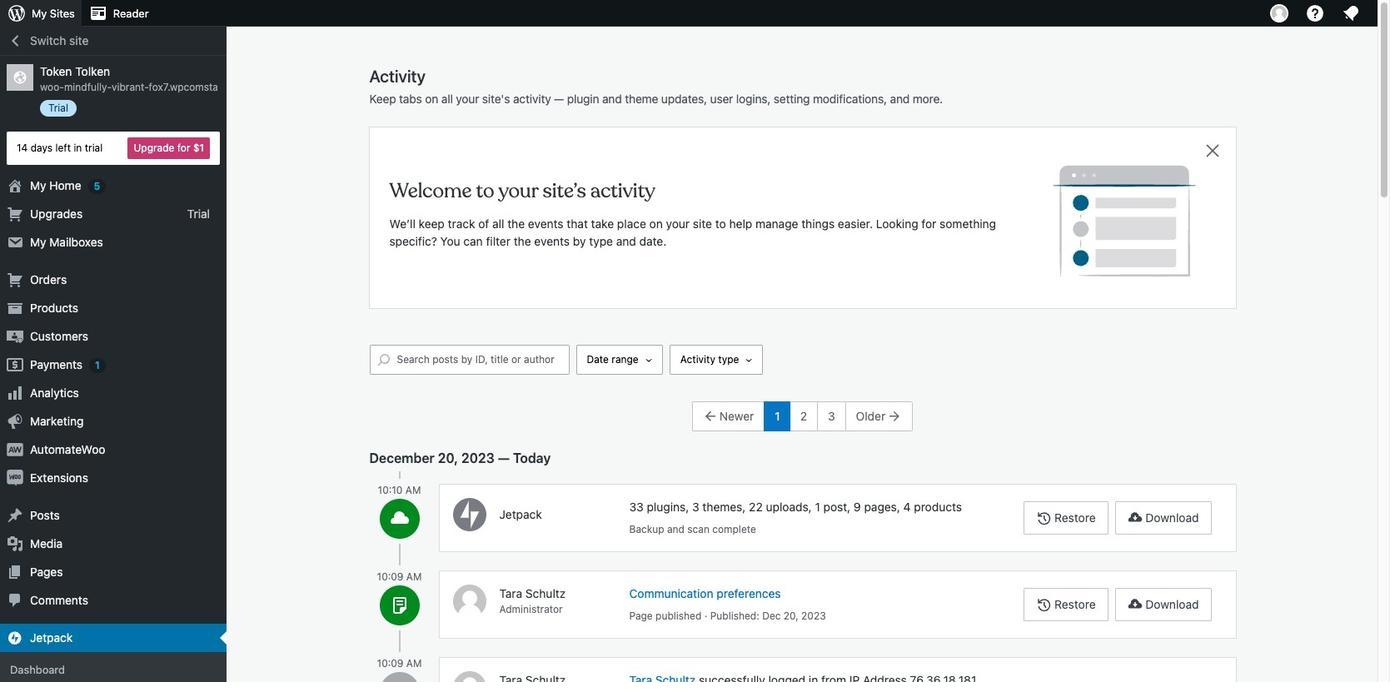 Task type: locate. For each thing, give the bounding box(es) containing it.
backup and scan complete
[[629, 523, 756, 535]]

welcome
[[389, 178, 472, 204]]

date range button
[[576, 345, 663, 374]]

0 vertical spatial jetpack
[[499, 507, 542, 522]]

site right switch
[[69, 33, 89, 47]]

0 horizontal spatial jetpack
[[30, 631, 73, 645]]

·
[[704, 609, 707, 622]]

None search field
[[369, 345, 569, 374]]

orders link
[[0, 266, 227, 294]]

0 horizontal spatial your
[[456, 92, 479, 106]]

0 horizontal spatial on
[[425, 92, 438, 106]]

1 horizontal spatial your
[[498, 178, 538, 204]]

all for activity
[[441, 92, 453, 106]]

jetpack up the dashboard
[[30, 631, 73, 645]]

1 vertical spatial to
[[715, 216, 726, 231]]

dashboard link
[[0, 658, 227, 682]]

and right plugin
[[602, 92, 622, 106]]

my home
[[30, 178, 81, 192]]

tolken
[[75, 64, 110, 78]]

img image up the dashboard
[[7, 630, 23, 646]]

0 vertical spatial to
[[476, 178, 494, 204]]

0 horizontal spatial to
[[476, 178, 494, 204]]

older
[[856, 409, 886, 423]]

1 left post,
[[815, 499, 820, 514]]

1 10:09 from the top
[[377, 570, 404, 583]]

type down take
[[589, 234, 613, 248]]

0 vertical spatial activity
[[369, 67, 426, 86]]

0 horizontal spatial trial
[[48, 102, 68, 114]]

place
[[617, 216, 646, 231]]

2
[[800, 409, 807, 423]]

date range
[[587, 353, 639, 365]]

1 horizontal spatial 20,
[[784, 609, 799, 622]]

0 vertical spatial restore button
[[1024, 501, 1108, 534]]

3 right 2
[[828, 409, 835, 423]]

your up filter
[[498, 178, 538, 204]]

the up filter
[[507, 216, 525, 231]]

1 img image from the top
[[7, 356, 23, 373]]

that
[[567, 216, 588, 231]]

token
[[40, 64, 72, 78]]

1 vertical spatial 10:09
[[377, 657, 404, 669]]

site inside button
[[69, 33, 89, 47]]

your up and date.
[[666, 216, 690, 231]]

1 left 2
[[775, 409, 780, 423]]

4 img image from the top
[[7, 630, 23, 646]]

1 download from the top
[[1146, 510, 1199, 524]]

14
[[17, 141, 28, 154]]

1 horizontal spatial site
[[693, 216, 712, 231]]

10:10
[[378, 484, 403, 496]]

1 vertical spatial am
[[406, 570, 422, 583]]

1 vertical spatial and
[[667, 523, 685, 535]]

site's activity
[[543, 178, 655, 204]]

img image left automatewoo
[[7, 441, 23, 458]]

keep
[[419, 216, 445, 231]]

trial down for $1
[[187, 206, 210, 221]]

activity up newer button
[[680, 353, 715, 365]]

2 10:09 from the top
[[377, 657, 404, 669]]

0 horizontal spatial type
[[589, 234, 613, 248]]

2 restore button from the top
[[1024, 588, 1108, 621]]

reader
[[113, 7, 149, 20]]

0 vertical spatial —
[[554, 92, 564, 106]]

img image left payments
[[7, 356, 23, 373]]

on up and date.
[[649, 216, 663, 231]]

am
[[405, 484, 421, 496], [406, 570, 422, 583], [406, 657, 422, 669]]

0 horizontal spatial 2023
[[461, 450, 495, 465]]

the
[[507, 216, 525, 231], [514, 234, 531, 248]]

to left help
[[715, 216, 726, 231]]

1 inside 1 button
[[775, 409, 780, 423]]

type
[[589, 234, 613, 248], [718, 353, 739, 365]]

0 vertical spatial download button
[[1115, 501, 1212, 534]]

and left scan
[[667, 523, 685, 535]]

2 download from the top
[[1146, 597, 1199, 611]]

2 restore from the top
[[1055, 597, 1096, 611]]

your
[[456, 92, 479, 106], [498, 178, 538, 204], [666, 216, 690, 231]]

1 vertical spatial the
[[514, 234, 531, 248]]

0 vertical spatial am
[[405, 484, 421, 496]]

pages link
[[0, 558, 227, 586]]

1 vertical spatial 1
[[775, 409, 780, 423]]

3
[[828, 409, 835, 423], [692, 499, 699, 514]]

media link
[[0, 530, 227, 558]]

left
[[55, 141, 71, 154]]

all for we'll
[[492, 216, 504, 231]]

1 horizontal spatial type
[[718, 353, 739, 365]]

img image inside automatewoo link
[[7, 441, 23, 458]]

my down 'upgrades'
[[30, 235, 46, 249]]

2 download button from the top
[[1115, 588, 1212, 621]]

download button for backup and scan complete
[[1115, 501, 1212, 534]]

1 vertical spatial type
[[718, 353, 739, 365]]

1 vertical spatial download button
[[1115, 588, 1212, 621]]

your inside activity keep tabs on all your site's activity — plugin and theme updates, user logins, setting modifications, and more.
[[456, 92, 479, 106]]

theme
[[625, 92, 658, 106]]

2023 left today
[[461, 450, 495, 465]]

a site's activity listed on a vertical timeline. image
[[1032, 154, 1216, 288]]

1 vertical spatial your
[[498, 178, 538, 204]]

img image left extensions
[[7, 470, 23, 486]]

img image for automatewoo
[[7, 441, 23, 458]]

20, right december
[[438, 450, 458, 465]]

events left the by
[[534, 234, 570, 248]]

plugin
[[567, 92, 599, 106]]

and more.
[[890, 92, 943, 106]]

jetpack
[[499, 507, 542, 522], [30, 631, 73, 645]]

preferences
[[717, 586, 781, 600]]

1 vertical spatial restore
[[1055, 597, 1096, 611]]

type up newer button
[[718, 353, 739, 365]]

— left plugin
[[554, 92, 564, 106]]

to up of
[[476, 178, 494, 204]]

1 horizontal spatial activity
[[680, 353, 715, 365]]

0 horizontal spatial all
[[441, 92, 453, 106]]

dashboard
[[10, 663, 65, 676]]

0 vertical spatial your
[[456, 92, 479, 106]]

0 vertical spatial type
[[589, 234, 613, 248]]

products link
[[0, 294, 227, 322]]

2 horizontal spatial your
[[666, 216, 690, 231]]

we'll keep track of all the events that take place on your site to help manage things easier.
[[389, 216, 876, 231]]

1 horizontal spatial 3
[[828, 409, 835, 423]]

all right of
[[492, 216, 504, 231]]

download for backup and scan complete
[[1146, 510, 1199, 524]]

1 vertical spatial my
[[30, 178, 46, 192]]

setting
[[774, 92, 810, 106]]

1 vertical spatial restore button
[[1024, 588, 1108, 621]]

site's
[[482, 92, 510, 106]]

my left 'home'
[[30, 178, 46, 192]]

20,
[[438, 450, 458, 465], [784, 609, 799, 622]]

activity inside button
[[680, 353, 715, 365]]

plugins,
[[647, 499, 689, 514]]

10:10 am
[[378, 484, 421, 496]]

— left today
[[498, 450, 510, 465]]

user
[[710, 92, 733, 106]]

img image
[[7, 356, 23, 373], [7, 441, 23, 458], [7, 470, 23, 486], [7, 630, 23, 646]]

download for page published
[[1146, 597, 1199, 611]]

the right filter
[[514, 234, 531, 248]]

2023
[[461, 450, 495, 465], [801, 609, 826, 622]]

welcome to your site's activity
[[389, 178, 655, 204]]

1 horizontal spatial all
[[492, 216, 504, 231]]

1 vertical spatial 10:09 am
[[377, 657, 422, 669]]

1 up analytics link
[[95, 359, 100, 371]]

newer
[[720, 409, 754, 423]]

0 vertical spatial 20,
[[438, 450, 458, 465]]

mailboxes
[[49, 235, 103, 249]]

0 vertical spatial 3
[[828, 409, 835, 423]]

modifications,
[[813, 92, 887, 106]]

0 vertical spatial download
[[1146, 510, 1199, 524]]

sites
[[50, 7, 75, 20]]

published
[[656, 609, 702, 622]]

2 vertical spatial my
[[30, 235, 46, 249]]

automatewoo
[[30, 442, 105, 456]]

events inside looking for something specific? you can filter the events by type and date.
[[534, 234, 570, 248]]

upgrade for $1
[[134, 142, 204, 154]]

2 vertical spatial your
[[666, 216, 690, 231]]

in trial
[[74, 141, 103, 154]]

my for my mailboxes
[[30, 235, 46, 249]]

4
[[903, 499, 911, 514]]

0 vertical spatial my
[[32, 7, 47, 20]]

1 horizontal spatial 1
[[775, 409, 780, 423]]

activity inside activity keep tabs on all your site's activity — plugin and theme updates, user logins, setting modifications, and more.
[[369, 67, 426, 86]]

0 horizontal spatial site
[[69, 33, 89, 47]]

site left help
[[693, 216, 712, 231]]

activity up tabs
[[369, 67, 426, 86]]

backup
[[629, 523, 664, 535]]

site
[[69, 33, 89, 47], [693, 216, 712, 231]]

all right tabs
[[441, 92, 453, 106]]

help image
[[1305, 3, 1325, 23]]

3 up scan
[[692, 499, 699, 514]]

0 vertical spatial site
[[69, 33, 89, 47]]

help
[[729, 216, 752, 231]]

jetpack down today
[[499, 507, 542, 522]]

site inside main content
[[693, 216, 712, 231]]

img image inside jetpack link
[[7, 630, 23, 646]]

2 img image from the top
[[7, 441, 23, 458]]

1 restore button from the top
[[1024, 501, 1108, 534]]

img image inside extensions 'link'
[[7, 470, 23, 486]]

0 vertical spatial 10:09 am
[[377, 570, 422, 583]]

1 vertical spatial site
[[693, 216, 712, 231]]

newer button
[[692, 401, 764, 431]]

to
[[476, 178, 494, 204], [715, 216, 726, 231]]

2 horizontal spatial 1
[[815, 499, 820, 514]]

1 horizontal spatial and
[[667, 523, 685, 535]]

events
[[528, 216, 564, 231], [534, 234, 570, 248]]

events left "that"
[[528, 216, 564, 231]]

0 vertical spatial 2023
[[461, 450, 495, 465]]

0 vertical spatial and
[[602, 92, 622, 106]]

1 horizontal spatial to
[[715, 216, 726, 231]]

trial down woo-
[[48, 102, 68, 114]]

specific?
[[389, 234, 437, 248]]

1 vertical spatial events
[[534, 234, 570, 248]]

1 restore from the top
[[1055, 510, 1096, 524]]

2 button
[[790, 401, 817, 431]]

2023 right dec
[[801, 609, 826, 622]]

0 vertical spatial 10:09
[[377, 570, 404, 583]]

1 vertical spatial —
[[498, 450, 510, 465]]

3 inside button
[[828, 409, 835, 423]]

all inside activity keep tabs on all your site's activity — plugin and theme updates, user logins, setting modifications, and more.
[[441, 92, 453, 106]]

activity for activity type
[[680, 353, 715, 365]]

1 download button from the top
[[1115, 501, 1212, 534]]

my for my sites
[[32, 7, 47, 20]]

1 horizontal spatial —
[[554, 92, 564, 106]]

10:09
[[377, 570, 404, 583], [377, 657, 404, 669]]

my for my home
[[30, 178, 46, 192]]

you
[[440, 234, 460, 248]]

0 vertical spatial the
[[507, 216, 525, 231]]

3 img image from the top
[[7, 470, 23, 486]]

20, right dec
[[784, 609, 799, 622]]

1 vertical spatial download
[[1146, 597, 1199, 611]]

1 horizontal spatial trial
[[187, 206, 210, 221]]

1 vertical spatial on
[[649, 216, 663, 231]]

jetpack inside welcome to your site's activity main content
[[499, 507, 542, 522]]

0 horizontal spatial 3
[[692, 499, 699, 514]]

comments link
[[0, 586, 227, 615]]

open search image
[[374, 350, 394, 369]]

0 horizontal spatial activity
[[369, 67, 426, 86]]

1 horizontal spatial jetpack
[[499, 507, 542, 522]]

something
[[940, 216, 996, 231]]

type inside looking for something specific? you can filter the events by type and date.
[[589, 234, 613, 248]]

themes,
[[703, 499, 746, 514]]

0 vertical spatial trial
[[48, 102, 68, 114]]

keep
[[369, 92, 396, 106]]

on right tabs
[[425, 92, 438, 106]]

0 horizontal spatial and
[[602, 92, 622, 106]]

1 vertical spatial activity
[[680, 353, 715, 365]]

1 vertical spatial all
[[492, 216, 504, 231]]

am for page published
[[406, 570, 422, 583]]

0 horizontal spatial 1
[[95, 359, 100, 371]]

your left site's
[[456, 92, 479, 106]]

december 20, 2023 — today
[[369, 450, 551, 465]]

1 vertical spatial 3
[[692, 499, 699, 514]]

1 horizontal spatial 2023
[[801, 609, 826, 622]]

0 vertical spatial restore
[[1055, 510, 1096, 524]]

0 vertical spatial on
[[425, 92, 438, 106]]

0 vertical spatial all
[[441, 92, 453, 106]]

my left sites
[[32, 7, 47, 20]]

mindfully-
[[64, 81, 112, 93]]



Task type: vqa. For each thing, say whether or not it's contained in the screenshot.
'Settings' icon
no



Task type: describe. For each thing, give the bounding box(es) containing it.
restore button for backup and scan complete
[[1024, 501, 1108, 534]]

1 button
[[764, 401, 790, 431]]

looking
[[876, 216, 918, 231]]

activity
[[513, 92, 551, 106]]

range
[[612, 353, 639, 365]]

analytics link
[[0, 379, 227, 407]]

switch site
[[30, 33, 89, 47]]

page published · published: dec 20, 2023
[[629, 609, 826, 622]]

today
[[513, 450, 551, 465]]

my profile image
[[1270, 4, 1289, 22]]

complete
[[712, 523, 756, 535]]

days
[[31, 141, 53, 154]]

1 10:09 am from the top
[[377, 570, 422, 583]]

restore for page published
[[1055, 597, 1096, 611]]

type inside activity type button
[[718, 353, 739, 365]]

tara
[[499, 586, 522, 601]]

automatewoo link
[[0, 436, 227, 464]]

date
[[587, 353, 609, 365]]

none search field inside welcome to your site's activity main content
[[369, 345, 569, 374]]

posts link
[[0, 501, 227, 530]]

can
[[463, 234, 483, 248]]

manage
[[756, 216, 798, 231]]

published:
[[710, 609, 759, 622]]

filter
[[486, 234, 511, 248]]

restore button for page published
[[1024, 588, 1108, 621]]

page
[[629, 609, 653, 622]]

am for backup and scan complete
[[405, 484, 421, 496]]

home
[[49, 178, 81, 192]]

products
[[914, 499, 962, 514]]

tara schultz administrator
[[499, 586, 566, 616]]

trial inside token tolken woo-mindfully-vibrant-fox7.wpcomstaging.com trial
[[48, 102, 68, 114]]

— inside activity keep tabs on all your site's activity — plugin and theme updates, user logins, setting modifications, and more.
[[554, 92, 564, 106]]

my sites
[[32, 7, 75, 20]]

pages
[[30, 565, 63, 579]]

0 vertical spatial 1
[[95, 359, 100, 371]]

2 vertical spatial am
[[406, 657, 422, 669]]

0 horizontal spatial —
[[498, 450, 510, 465]]

comments
[[30, 593, 88, 607]]

2 vertical spatial 1
[[815, 499, 820, 514]]

1 vertical spatial 2023
[[801, 609, 826, 622]]

dismiss image
[[1202, 141, 1222, 161]]

schultz
[[526, 586, 566, 601]]

administrator
[[499, 603, 563, 616]]

my mailboxes link
[[0, 228, 227, 257]]

1 horizontal spatial on
[[649, 216, 663, 231]]

activity type
[[680, 353, 739, 365]]

extensions
[[30, 471, 88, 485]]

for $1
[[177, 142, 204, 154]]

older button
[[845, 401, 913, 431]]

orders
[[30, 272, 67, 287]]

communication preferences
[[629, 586, 781, 600]]

the inside looking for something specific? you can filter the events by type and date.
[[514, 234, 531, 248]]

posts
[[30, 508, 60, 522]]

updates,
[[661, 92, 707, 106]]

we'll
[[389, 216, 416, 231]]

download button for page published
[[1115, 588, 1212, 621]]

on inside activity keep tabs on all your site's activity — plugin and theme updates, user logins, setting modifications, and more.
[[425, 92, 438, 106]]

communication preferences link
[[629, 586, 781, 600]]

0 horizontal spatial 20,
[[438, 450, 458, 465]]

welcome to your site's activity main content
[[369, 66, 1236, 682]]

switch site button
[[0, 27, 227, 55]]

of
[[478, 216, 489, 231]]

products
[[30, 301, 78, 315]]

upgrade
[[134, 142, 174, 154]]

img image for extensions
[[7, 470, 23, 486]]

track
[[448, 216, 475, 231]]

and inside activity keep tabs on all your site's activity — plugin and theme updates, user logins, setting modifications, and more.
[[602, 92, 622, 106]]

dec
[[762, 609, 781, 622]]

Search search field
[[397, 345, 568, 374]]

jetpack link
[[0, 624, 227, 652]]

9
[[854, 499, 861, 514]]

media
[[30, 536, 63, 551]]

payments
[[30, 357, 83, 371]]

scan
[[687, 523, 710, 535]]

marketing
[[30, 414, 84, 428]]

2 10:09 am from the top
[[377, 657, 422, 669]]

3 button
[[817, 401, 845, 431]]

token tolken woo-mindfully-vibrant-fox7.wpcomstaging.com trial
[[40, 64, 262, 114]]

manage your notifications image
[[1341, 3, 1361, 23]]

reader link
[[81, 0, 155, 27]]

upgrades
[[30, 207, 83, 221]]

looking for something specific? you can filter the events by type and date.
[[389, 216, 996, 248]]

post,
[[823, 499, 851, 514]]

33
[[629, 499, 644, 514]]

restore for backup and scan complete
[[1055, 510, 1096, 524]]

switch
[[30, 33, 66, 47]]

and date.
[[616, 234, 667, 248]]

img image for jetpack
[[7, 630, 23, 646]]

customers
[[30, 329, 88, 343]]

fox7.wpcomstaging.com
[[149, 81, 262, 93]]

tabs
[[399, 92, 422, 106]]

5
[[94, 180, 100, 192]]

upgrade for $1 button
[[128, 137, 210, 159]]

1 vertical spatial 20,
[[784, 609, 799, 622]]

1 vertical spatial jetpack
[[30, 631, 73, 645]]

woo-
[[40, 81, 64, 93]]

december
[[369, 450, 435, 465]]

customers link
[[0, 322, 227, 351]]

0 vertical spatial events
[[528, 216, 564, 231]]

1 vertical spatial trial
[[187, 206, 210, 221]]

activity for activity keep tabs on all your site's activity — plugin and theme updates, user logins, setting modifications, and more.
[[369, 67, 426, 86]]

activity keep tabs on all your site's activity — plugin and theme updates, user logins, setting modifications, and more.
[[369, 67, 943, 106]]

img image for payments
[[7, 356, 23, 373]]

communication
[[629, 586, 713, 600]]

my sites link
[[0, 0, 81, 27]]



